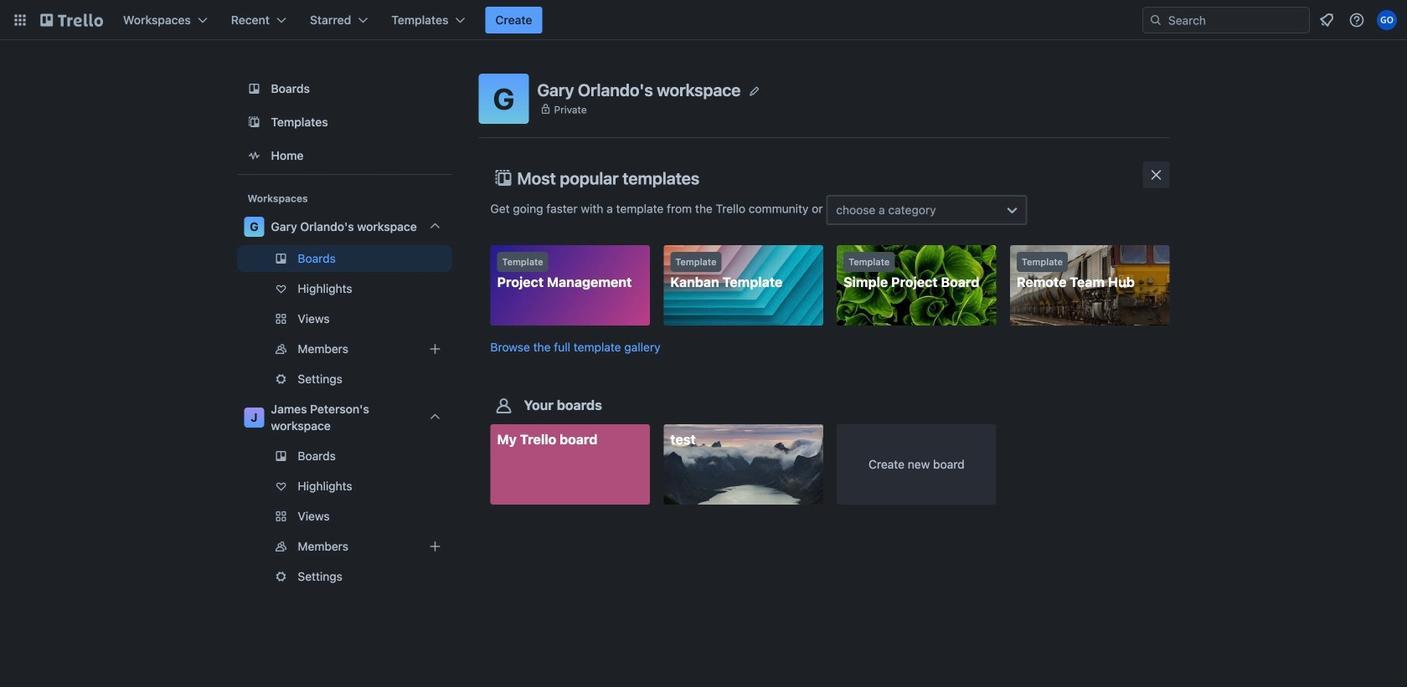 Task type: vqa. For each thing, say whether or not it's contained in the screenshot.
template board image
yes



Task type: locate. For each thing, give the bounding box(es) containing it.
add image
[[425, 339, 445, 359]]

add image
[[425, 537, 445, 557]]

Search field
[[1163, 8, 1310, 33]]

back to home image
[[40, 7, 103, 34]]

board image
[[244, 79, 264, 99]]

0 notifications image
[[1317, 10, 1337, 30]]



Task type: describe. For each thing, give the bounding box(es) containing it.
primary element
[[0, 0, 1408, 40]]

template board image
[[244, 112, 264, 132]]

gary orlando (garyorlando) image
[[1377, 10, 1398, 30]]

home image
[[244, 146, 264, 166]]

search image
[[1150, 13, 1163, 27]]

open information menu image
[[1349, 12, 1366, 28]]



